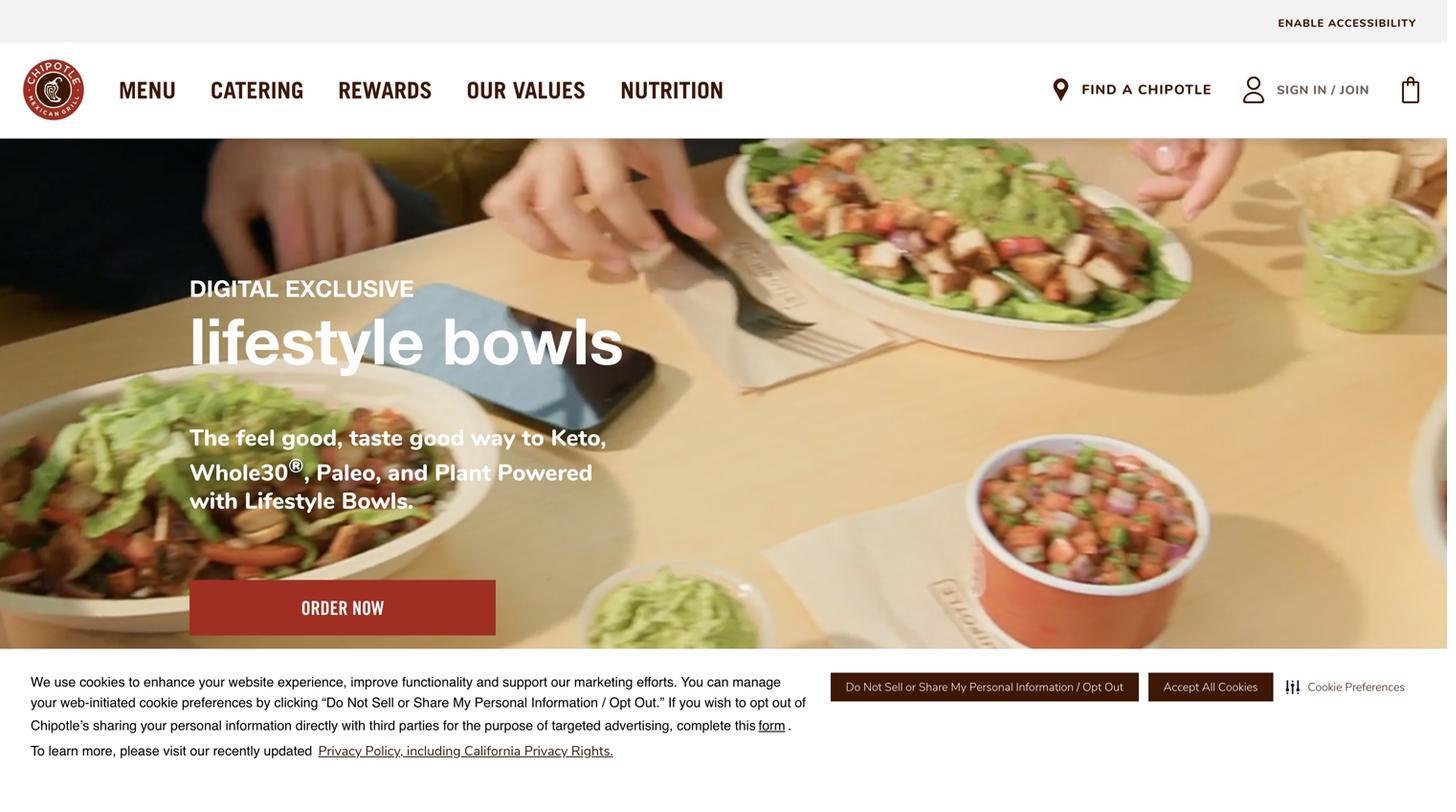 Task type: describe. For each thing, give the bounding box(es) containing it.
"do
[[322, 695, 343, 711]]

menu link
[[119, 76, 176, 104]]

chipotle
[[1138, 81, 1212, 99]]

by
[[256, 695, 270, 711]]

information
[[226, 719, 292, 734]]

with inside we use cookies to enhance your website experience, improve functionality and support our marketing efforts. you can manage your web-initiated cookie preferences by clicking "do not sell or share my personal information / opt out." if you wish to opt out of chipotle's sharing your personal information directly with third parties for the purpose of targeted advertising, complete this
[[342, 719, 366, 734]]

opt inside we use cookies to enhance your website experience, improve functionality and support our marketing efforts. you can manage your web-initiated cookie preferences by clicking "do not sell or share my personal information / opt out." if you wish to opt out of chipotle's sharing your personal information directly with third parties for the purpose of targeted advertising, complete this
[[609, 695, 631, 711]]

chipotle.
[[758, 725, 856, 753]]

find a chipotle
[[1082, 81, 1212, 99]]

keto,
[[551, 423, 606, 454]]

and inside the feel good, taste good way to keto, whole30 ® , paleo, and plant powered with lifestyle bowls.
[[388, 458, 428, 489]]

chipotle
[[417, 725, 509, 753]]

my inside button
[[951, 680, 967, 695]]

1 privacy from the left
[[318, 743, 362, 761]]

can
[[707, 675, 729, 690]]

this
[[735, 719, 756, 734]]

directly
[[296, 719, 338, 734]]

share inside we use cookies to enhance your website experience, improve functionality and support our marketing efforts. you can manage your web-initiated cookie preferences by clicking "do not sell or share my personal information / opt out." if you wish to opt out of chipotle's sharing your personal information directly with third parties for the purpose of targeted advertising, complete this
[[413, 695, 449, 711]]

our inside we use cookies to enhance your website experience, improve functionality and support our marketing efforts. you can manage your web-initiated cookie preferences by clicking "do not sell or share my personal information / opt out." if you wish to opt out of chipotle's sharing your personal information directly with third parties for the purpose of targeted advertising, complete this
[[551, 675, 570, 690]]

accessibility
[[1328, 16, 1417, 31]]

form link
[[756, 713, 788, 739]]

to
[[31, 744, 45, 759]]

including
[[407, 743, 461, 761]]

sell inside button
[[885, 680, 903, 695]]

cookie
[[1308, 680, 1342, 695]]

information inside do not sell or share my personal information / opt out button
[[1016, 680, 1074, 695]]

recently
[[213, 744, 260, 759]]

out
[[773, 695, 791, 711]]

2 horizontal spatial /
[[1332, 82, 1336, 98]]

pepper medallion image
[[292, 709, 351, 769]]

sharing
[[93, 719, 137, 734]]

taste
[[349, 423, 403, 454]]

rewards.
[[516, 725, 616, 753]]

nutrition
[[620, 76, 724, 104]]

chipotle's
[[31, 719, 89, 734]]

.
[[788, 719, 792, 734]]

updated
[[264, 744, 312, 759]]

lifestyle
[[190, 302, 424, 379]]

nutrition link
[[620, 76, 724, 104]]

not inside we use cookies to enhance your website experience, improve functionality and support our marketing efforts. you can manage your web-initiated cookie preferences by clicking "do not sell or share my personal information / opt out." if you wish to opt out of chipotle's sharing your personal information directly with third parties for the purpose of targeted advertising, complete this
[[347, 695, 368, 711]]

you
[[679, 695, 701, 711]]

cookie preferences
[[1308, 680, 1405, 695]]

personal inside we use cookies to enhance your website experience, improve functionality and support our marketing efforts. you can manage your web-initiated cookie preferences by clicking "do not sell or share my personal information / opt out." if you wish to opt out of chipotle's sharing your personal information directly with third parties for the purpose of targeted advertising, complete this
[[475, 695, 527, 711]]

way
[[471, 423, 516, 454]]

digital
[[190, 275, 279, 302]]

digital exclusive lifestyle bowls
[[190, 275, 624, 379]]

you
[[681, 675, 704, 690]]

join
[[370, 725, 411, 753]]

powered
[[498, 458, 593, 489]]

experience,
[[278, 675, 347, 690]]

accept all cookies button
[[1148, 672, 1275, 703]]

or inside button
[[906, 680, 916, 695]]

not inside button
[[864, 680, 882, 695]]

clicking
[[274, 695, 318, 711]]

0 vertical spatial your
[[199, 675, 225, 690]]

personal inside do not sell or share my personal information / opt out button
[[970, 680, 1013, 695]]

good,
[[282, 423, 343, 454]]

for
[[443, 719, 459, 734]]

sign in / join heading
[[1277, 82, 1370, 98]]

. to learn more, please visit our recently updated
[[31, 719, 792, 759]]

information inside we use cookies to enhance your website experience, improve functionality and support our marketing efforts. you can manage your web-initiated cookie preferences by clicking "do not sell or share my personal information / opt out." if you wish to opt out of chipotle's sharing your personal information directly with third parties for the purpose of targeted advertising, complete this
[[531, 695, 598, 711]]

purpose
[[485, 719, 533, 734]]

sign in image
[[1231, 67, 1277, 113]]

/ inside button
[[1077, 680, 1080, 695]]

bowls.
[[342, 486, 414, 517]]

feel
[[236, 423, 275, 454]]

sign
[[1277, 82, 1309, 98]]

the feel good, taste good way to keto, whole30 ® , paleo, and plant powered with lifestyle bowls.
[[190, 423, 606, 517]]

privacy policy, including california privacy rights. link
[[316, 739, 616, 765]]

good
[[409, 423, 465, 454]]

enable
[[1278, 16, 1325, 31]]

our values link
[[467, 76, 586, 104]]

manage
[[733, 675, 781, 690]]

rewards link
[[338, 76, 432, 104]]

if
[[668, 695, 676, 711]]

form
[[759, 719, 785, 734]]

web-
[[60, 695, 89, 711]]

chipotle mexican grill image
[[23, 59, 84, 121]]

in
[[1313, 82, 1328, 98]]

accept
[[1164, 680, 1199, 695]]

learn
[[49, 744, 78, 759]]

the
[[462, 719, 481, 734]]

rights.
[[571, 743, 613, 761]]

catering
[[211, 76, 304, 104]]

enable accessibility link
[[1278, 16, 1417, 31]]

accept all cookies
[[1164, 680, 1258, 695]]

our values
[[467, 76, 586, 104]]

third
[[369, 719, 395, 734]]

1 vertical spatial your
[[31, 695, 57, 711]]

2 horizontal spatial to
[[735, 695, 746, 711]]



Task type: vqa. For each thing, say whether or not it's contained in the screenshot.
'Next' image
no



Task type: locate. For each thing, give the bounding box(es) containing it.
/ down 'marketing'
[[602, 695, 606, 711]]

/ left out
[[1077, 680, 1080, 695]]

and
[[388, 458, 428, 489], [477, 675, 499, 690]]

out."
[[635, 695, 665, 711]]

advertising,
[[605, 719, 673, 734]]

visit
[[163, 744, 186, 759]]

rewards
[[338, 76, 432, 104]]

0 horizontal spatial and
[[388, 458, 428, 489]]

1 vertical spatial with
[[342, 719, 366, 734]]

opt down 'marketing'
[[609, 695, 631, 711]]

cookies
[[80, 675, 125, 690]]

0 horizontal spatial our
[[190, 744, 209, 759]]

0 horizontal spatial to
[[129, 675, 140, 690]]

sell
[[885, 680, 903, 695], [372, 695, 394, 711]]

free
[[705, 725, 751, 753]]

1 vertical spatial of
[[537, 719, 548, 734]]

0 horizontal spatial opt
[[609, 695, 631, 711]]

0 horizontal spatial /
[[602, 695, 606, 711]]

2 privacy from the left
[[524, 743, 568, 761]]

1 horizontal spatial opt
[[1083, 680, 1102, 695]]

to left opt
[[735, 695, 746, 711]]

opt inside button
[[1083, 680, 1102, 695]]

cookie
[[139, 695, 178, 711]]

our right visit
[[190, 744, 209, 759]]

and down good
[[388, 458, 428, 489]]

to up "powered"
[[522, 423, 544, 454]]

add to bag image
[[1388, 67, 1434, 113]]

0 horizontal spatial sell
[[372, 695, 394, 711]]

catering link
[[211, 76, 304, 104]]

our inside . to learn more, please visit our recently updated
[[190, 744, 209, 759]]

your up preferences
[[199, 675, 225, 690]]

privacy down targeted on the bottom left
[[524, 743, 568, 761]]

0 horizontal spatial personal
[[475, 695, 527, 711]]

information left out
[[1016, 680, 1074, 695]]

exclusive
[[285, 275, 414, 302]]

1 horizontal spatial personal
[[970, 680, 1013, 695]]

use
[[54, 675, 76, 690]]

1 horizontal spatial to
[[522, 423, 544, 454]]

1 horizontal spatial privacy
[[524, 743, 568, 761]]

to up initiated
[[129, 675, 140, 690]]

a
[[1122, 81, 1134, 99]]

we
[[31, 675, 51, 690]]

sell right 'do'
[[885, 680, 903, 695]]

0 horizontal spatial with
[[190, 486, 238, 517]]

not right "do
[[347, 695, 368, 711]]

join
[[1340, 82, 1370, 98]]

0 horizontal spatial of
[[537, 719, 548, 734]]

1 vertical spatial to
[[129, 675, 140, 690]]

/ inside we use cookies to enhance your website experience, improve functionality and support our marketing efforts. you can manage your web-initiated cookie preferences by clicking "do not sell or share my personal information / opt out." if you wish to opt out of chipotle's sharing your personal information directly with third parties for the purpose of targeted advertising, complete this
[[602, 695, 606, 711]]

,
[[304, 458, 310, 489]]

0 horizontal spatial information
[[531, 695, 598, 711]]

and left support
[[477, 675, 499, 690]]

1 horizontal spatial not
[[864, 680, 882, 695]]

values
[[513, 76, 586, 104]]

1 horizontal spatial or
[[906, 680, 916, 695]]

share
[[919, 680, 948, 695], [413, 695, 449, 711]]

opt
[[1083, 680, 1102, 695], [609, 695, 631, 711]]

privacy down directly
[[318, 743, 362, 761]]

1 horizontal spatial sell
[[885, 680, 903, 695]]

policy,
[[365, 743, 403, 761]]

personal
[[170, 719, 222, 734]]

and inside we use cookies to enhance your website experience, improve functionality and support our marketing efforts. you can manage your web-initiated cookie preferences by clicking "do not sell or share my personal information / opt out." if you wish to opt out of chipotle's sharing your personal information directly with third parties for the purpose of targeted advertising, complete this
[[477, 675, 499, 690]]

enable accessibility
[[1278, 16, 1417, 31]]

more,
[[82, 744, 116, 759]]

we use cookies to enhance your website experience, improve functionality and support our marketing efforts. you can manage your web-initiated cookie preferences by clicking "do not sell or share my personal information / opt out." if you wish to opt out of chipotle's sharing your personal information directly with third parties for the purpose of targeted advertising, complete this
[[31, 675, 806, 734]]

share right 'do'
[[919, 680, 948, 695]]

®
[[288, 454, 304, 480]]

to
[[522, 423, 544, 454], [129, 675, 140, 690], [735, 695, 746, 711]]

your
[[199, 675, 225, 690], [31, 695, 57, 711], [141, 719, 167, 734]]

your down we
[[31, 695, 57, 711]]

join chipotle rewards. unlock free chipotle.
[[370, 725, 856, 753]]

whole30
[[190, 458, 288, 489]]

0 vertical spatial of
[[795, 695, 806, 711]]

cookieconsent dialog
[[0, 649, 1447, 788]]

1 horizontal spatial our
[[551, 675, 570, 690]]

our
[[467, 76, 506, 104]]

1 horizontal spatial share
[[919, 680, 948, 695]]

1 horizontal spatial /
[[1077, 680, 1080, 695]]

information up targeted on the bottom left
[[531, 695, 598, 711]]

1 vertical spatial and
[[477, 675, 499, 690]]

0 horizontal spatial not
[[347, 695, 368, 711]]

support
[[503, 675, 547, 690]]

complete
[[677, 719, 731, 734]]

2 horizontal spatial your
[[199, 675, 225, 690]]

find a chipotle link
[[1082, 81, 1212, 99]]

the
[[190, 423, 230, 454]]

cookie preferences link
[[1282, 672, 1409, 703]]

my
[[951, 680, 967, 695], [453, 695, 471, 711]]

your down cookie
[[141, 719, 167, 734]]

with
[[190, 486, 238, 517], [342, 719, 366, 734]]

not
[[864, 680, 882, 695], [347, 695, 368, 711]]

cookies
[[1219, 680, 1258, 695]]

0 horizontal spatial my
[[453, 695, 471, 711]]

paleo,
[[316, 458, 381, 489]]

lifestyle
[[244, 486, 335, 517]]

0 vertical spatial with
[[190, 486, 238, 517]]

find a chipotle image
[[1049, 78, 1072, 101]]

or
[[906, 680, 916, 695], [398, 695, 410, 711]]

2 vertical spatial to
[[735, 695, 746, 711]]

with left third
[[342, 719, 366, 734]]

all
[[1202, 680, 1216, 695]]

functionality
[[402, 675, 473, 690]]

or up parties
[[398, 695, 410, 711]]

1 vertical spatial our
[[190, 744, 209, 759]]

of right purpose
[[537, 719, 548, 734]]

0 horizontal spatial your
[[31, 695, 57, 711]]

marketing
[[574, 675, 633, 690]]

opt
[[750, 695, 769, 711]]

california
[[464, 743, 521, 761]]

privacy policy, including california privacy rights.
[[318, 743, 613, 761]]

1 horizontal spatial with
[[342, 719, 366, 734]]

with inside the feel good, taste good way to keto, whole30 ® , paleo, and plant powered with lifestyle bowls.
[[190, 486, 238, 517]]

/ right in
[[1332, 82, 1336, 98]]

0 vertical spatial our
[[551, 675, 570, 690]]

opt left out
[[1083, 680, 1102, 695]]

0 vertical spatial and
[[388, 458, 428, 489]]

0 vertical spatial to
[[522, 423, 544, 454]]

with down the
[[190, 486, 238, 517]]

preferences
[[182, 695, 253, 711]]

do not sell or share my personal information / opt out
[[846, 680, 1124, 695]]

privacy
[[318, 743, 362, 761], [524, 743, 568, 761]]

plant
[[435, 458, 491, 489]]

share inside do not sell or share my personal information / opt out button
[[919, 680, 948, 695]]

0 horizontal spatial or
[[398, 695, 410, 711]]

of right out
[[795, 695, 806, 711]]

1 horizontal spatial information
[[1016, 680, 1074, 695]]

my inside we use cookies to enhance your website experience, improve functionality and support our marketing efforts. you can manage your web-initiated cookie preferences by clicking "do not sell or share my personal information / opt out." if you wish to opt out of chipotle's sharing your personal information directly with third parties for the purpose of targeted advertising, complete this
[[453, 695, 471, 711]]

or right 'do'
[[906, 680, 916, 695]]

personal
[[970, 680, 1013, 695], [475, 695, 527, 711]]

targeted
[[552, 719, 601, 734]]

bowls
[[442, 302, 624, 379]]

wish
[[705, 695, 732, 711]]

sign in / join
[[1277, 82, 1370, 98]]

our right support
[[551, 675, 570, 690]]

do not sell or share my personal information / opt out button
[[830, 672, 1140, 703]]

2 vertical spatial your
[[141, 719, 167, 734]]

sell down improve
[[372, 695, 394, 711]]

1 horizontal spatial and
[[477, 675, 499, 690]]

efforts.
[[637, 675, 677, 690]]

0 horizontal spatial privacy
[[318, 743, 362, 761]]

sell inside we use cookies to enhance your website experience, improve functionality and support our marketing efforts. you can manage your web-initiated cookie preferences by clicking "do not sell or share my personal information / opt out." if you wish to opt out of chipotle's sharing your personal information directly with third parties for the purpose of targeted advertising, complete this
[[372, 695, 394, 711]]

1 horizontal spatial your
[[141, 719, 167, 734]]

preferences
[[1345, 680, 1405, 695]]

please
[[120, 744, 160, 759]]

initiated
[[89, 695, 136, 711]]

out
[[1105, 680, 1124, 695]]

share down functionality
[[413, 695, 449, 711]]

improve
[[351, 675, 398, 690]]

our
[[551, 675, 570, 690], [190, 744, 209, 759]]

not right 'do'
[[864, 680, 882, 695]]

1 horizontal spatial of
[[795, 695, 806, 711]]

1 horizontal spatial my
[[951, 680, 967, 695]]

or inside we use cookies to enhance your website experience, improve functionality and support our marketing efforts. you can manage your web-initiated cookie preferences by clicking "do not sell or share my personal information / opt out." if you wish to opt out of chipotle's sharing your personal information directly with third parties for the purpose of targeted advertising, complete this
[[398, 695, 410, 711]]

to inside the feel good, taste good way to keto, whole30 ® , paleo, and plant powered with lifestyle bowls.
[[522, 423, 544, 454]]

menu
[[119, 76, 176, 104]]

0 horizontal spatial share
[[413, 695, 449, 711]]

parties
[[399, 719, 439, 734]]



